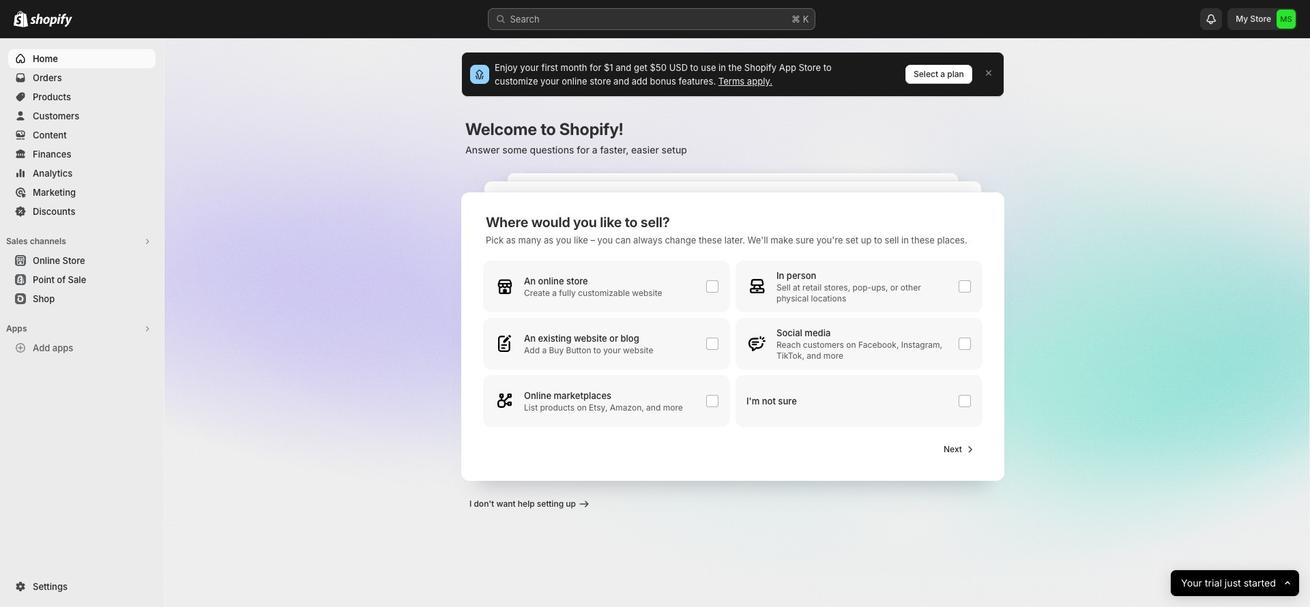 Task type: vqa. For each thing, say whether or not it's contained in the screenshot.
Shopify image
yes



Task type: describe. For each thing, give the bounding box(es) containing it.
my store image
[[1277, 10, 1296, 29]]



Task type: locate. For each thing, give the bounding box(es) containing it.
shopify image
[[14, 11, 28, 27]]

shopify image
[[30, 14, 72, 27]]



